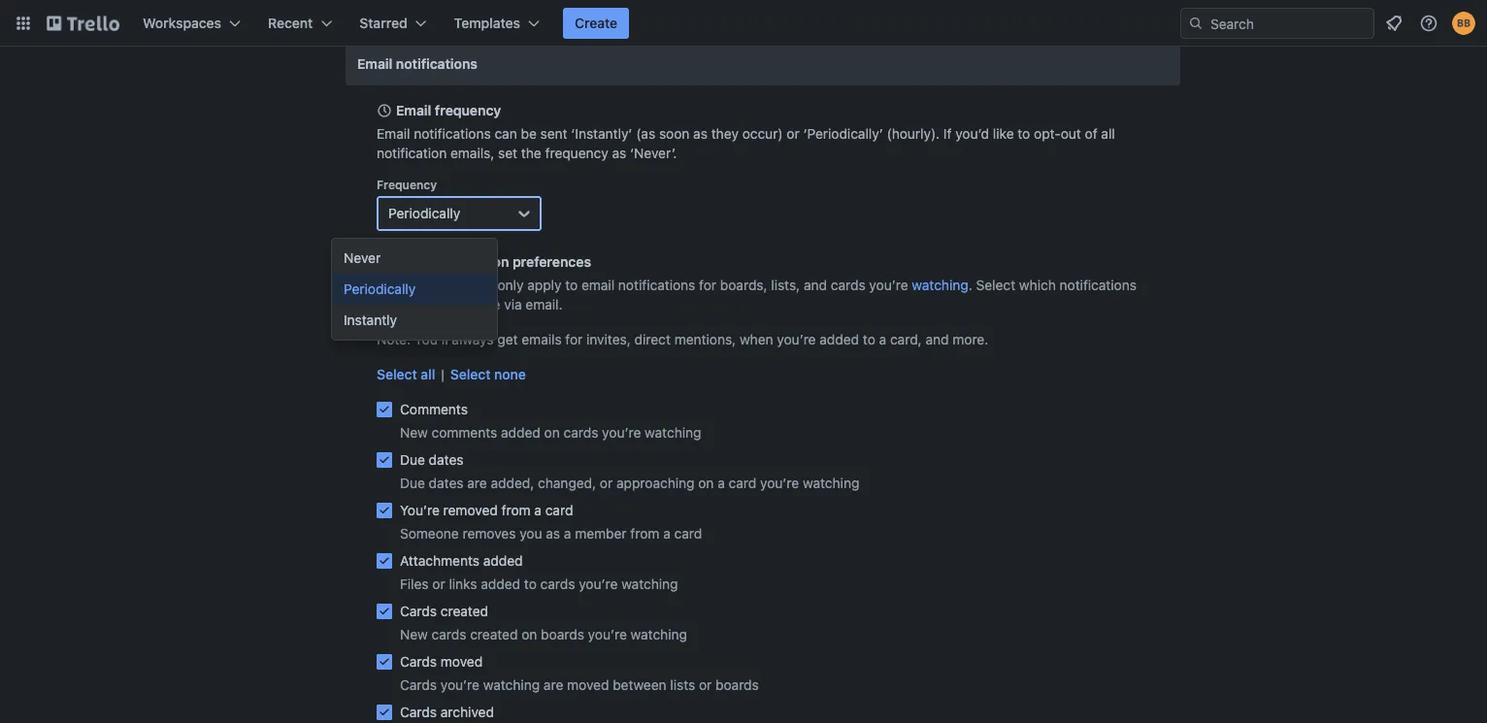 Task type: locate. For each thing, give the bounding box(es) containing it.
card up someone removes you as a member from a card
[[545, 502, 573, 518]]

apply
[[527, 277, 562, 293]]

like inside . select which notifications you'd like to receive via email.
[[414, 297, 435, 313]]

notification up the frequency
[[377, 145, 447, 161]]

primary element
[[0, 0, 1487, 47]]

periodically up instantly
[[344, 281, 416, 297]]

1 vertical spatial periodically
[[344, 281, 416, 297]]

like down 'these'
[[414, 297, 435, 313]]

email
[[357, 56, 393, 72], [396, 102, 431, 118], [377, 126, 410, 142], [396, 254, 431, 270]]

0 vertical spatial like
[[993, 126, 1014, 142]]

1 due from the top
[[400, 452, 425, 468]]

all left |
[[421, 366, 435, 383]]

1 vertical spatial preferences
[[419, 277, 494, 293]]

1 vertical spatial boards
[[716, 677, 759, 693]]

periodically
[[388, 205, 460, 221], [344, 281, 416, 297]]

like inside email notifications can be sent 'instantly' (as soon as they occur) or 'periodically' (hourly). if you'd like to opt-out of all notification emails, set the frequency as 'never'.
[[993, 126, 1014, 142]]

watching link
[[912, 277, 969, 293]]

as left they
[[693, 126, 708, 142]]

0 vertical spatial on
[[544, 425, 560, 441]]

1 horizontal spatial and
[[926, 332, 949, 348]]

preferences up receive
[[419, 277, 494, 293]]

a left member
[[564, 526, 571, 542]]

and right card,
[[926, 332, 949, 348]]

notifications right which
[[1060, 277, 1137, 293]]

0 vertical spatial as
[[693, 126, 708, 142]]

0 horizontal spatial moved
[[441, 654, 483, 670]]

email notifications can be sent 'instantly' (as soon as they occur) or 'periodically' (hourly). if you'd like to opt-out of all notification emails, set the frequency as 'never'.
[[377, 126, 1115, 161]]

workspaces button
[[131, 8, 252, 39]]

notifications inside email notifications can be sent 'instantly' (as soon as they occur) or 'periodically' (hourly). if you'd like to opt-out of all notification emails, set the frequency as 'never'.
[[414, 126, 491, 142]]

periodically down the frequency
[[388, 205, 460, 221]]

2 due from the top
[[400, 475, 425, 491]]

notifications down email frequency
[[414, 126, 491, 142]]

1 vertical spatial notification
[[435, 254, 509, 270]]

0 horizontal spatial and
[[804, 277, 827, 293]]

select
[[976, 277, 1016, 293], [377, 366, 417, 383], [450, 366, 491, 383]]

all right of
[[1101, 126, 1115, 142]]

1 vertical spatial dates
[[429, 475, 464, 491]]

moved left between
[[567, 677, 609, 693]]

from right member
[[630, 526, 660, 542]]

0 notifications image
[[1382, 12, 1406, 35]]

new down cards created
[[400, 627, 428, 643]]

email for email notification preferences
[[396, 254, 431, 270]]

starred
[[359, 15, 407, 31]]

1 vertical spatial you'd
[[377, 297, 411, 313]]

removes
[[463, 526, 516, 542]]

2 cards from the top
[[400, 654, 437, 670]]

1 horizontal spatial like
[[993, 126, 1014, 142]]

0 horizontal spatial all
[[421, 366, 435, 383]]

0 vertical spatial all
[[1101, 126, 1115, 142]]

0 horizontal spatial like
[[414, 297, 435, 313]]

select down note:
[[377, 366, 417, 383]]

on for boards
[[522, 627, 537, 643]]

cards down files
[[400, 603, 437, 619]]

on down files or links added to cards you're watching at bottom
[[522, 627, 537, 643]]

as down the 'instantly'
[[612, 145, 626, 161]]

3 cards from the top
[[400, 677, 437, 693]]

moved up archived
[[441, 654, 483, 670]]

1 new from the top
[[400, 425, 428, 441]]

0 vertical spatial periodically
[[388, 205, 460, 221]]

email for email frequency
[[396, 102, 431, 118]]

are down new cards created on boards you're watching
[[544, 677, 563, 693]]

you're removed from a card
[[400, 502, 573, 518]]

of
[[1085, 126, 1098, 142]]

select right |
[[450, 366, 491, 383]]

1 vertical spatial due
[[400, 475, 425, 491]]

1 dates from the top
[[429, 452, 464, 468]]

files or links added to cards you're watching
[[400, 576, 678, 592]]

or right occur)
[[787, 126, 800, 142]]

1 horizontal spatial all
[[1101, 126, 1115, 142]]

0 vertical spatial created
[[441, 603, 488, 619]]

watching
[[912, 277, 969, 293], [645, 425, 701, 441], [803, 475, 860, 491], [622, 576, 678, 592], [631, 627, 687, 643], [483, 677, 540, 693]]

member
[[575, 526, 627, 542]]

you're
[[869, 277, 908, 293], [777, 332, 816, 348], [602, 425, 641, 441], [760, 475, 799, 491], [579, 576, 618, 592], [588, 627, 627, 643], [441, 677, 480, 693]]

as right you
[[546, 526, 560, 542]]

for left "boards,"
[[699, 277, 717, 293]]

due dates are added, changed, or approaching on a card you're watching
[[400, 475, 860, 491]]

are
[[467, 475, 487, 491], [544, 677, 563, 693]]

like
[[993, 126, 1014, 142], [414, 297, 435, 313]]

1 vertical spatial from
[[630, 526, 660, 542]]

on
[[544, 425, 560, 441], [698, 475, 714, 491], [522, 627, 537, 643]]

0 horizontal spatial as
[[546, 526, 560, 542]]

all
[[1101, 126, 1115, 142], [421, 366, 435, 383]]

2 horizontal spatial select
[[976, 277, 1016, 293]]

always
[[452, 332, 494, 348]]

to inside . select which notifications you'd like to receive via email.
[[439, 297, 452, 313]]

1 vertical spatial as
[[612, 145, 626, 161]]

new comments added on cards you're watching
[[400, 425, 701, 441]]

a right approaching
[[718, 475, 725, 491]]

a left card,
[[879, 332, 887, 348]]

email notification preferences
[[396, 254, 591, 270]]

created down cards created
[[470, 627, 518, 643]]

dates down comments
[[429, 452, 464, 468]]

card right approaching
[[729, 475, 757, 491]]

boards,
[[720, 277, 768, 293]]

workspaces
[[143, 15, 221, 31]]

1 vertical spatial frequency
[[545, 145, 608, 161]]

email.
[[526, 297, 563, 313]]

notification up receive
[[435, 254, 509, 270]]

boards
[[541, 627, 584, 643], [716, 677, 759, 693]]

0 vertical spatial notification
[[377, 145, 447, 161]]

1 vertical spatial are
[[544, 677, 563, 693]]

or right changed,
[[600, 475, 613, 491]]

0 vertical spatial dates
[[429, 452, 464, 468]]

1 horizontal spatial you'd
[[956, 126, 989, 142]]

you'd inside . select which notifications you'd like to receive via email.
[[377, 297, 411, 313]]

notifications inside . select which notifications you'd like to receive via email.
[[1060, 277, 1137, 293]]

(hourly).
[[887, 126, 940, 142]]

can
[[495, 126, 517, 142]]

1 horizontal spatial as
[[612, 145, 626, 161]]

set
[[498, 145, 518, 161]]

select right .
[[976, 277, 1016, 293]]

for
[[699, 277, 717, 293], [565, 332, 583, 348]]

mentions,
[[674, 332, 736, 348]]

4 cards from the top
[[400, 704, 437, 720]]

select inside . select which notifications you'd like to receive via email.
[[976, 277, 1016, 293]]

new down comments
[[400, 425, 428, 441]]

dates for due dates
[[429, 452, 464, 468]]

open information menu image
[[1419, 14, 1439, 33]]

you'd right if
[[956, 126, 989, 142]]

they
[[711, 126, 739, 142]]

comments
[[432, 425, 497, 441]]

cards down cards created
[[400, 654, 437, 670]]

email notifications
[[357, 56, 478, 72]]

due for due dates
[[400, 452, 425, 468]]

created
[[441, 603, 488, 619], [470, 627, 518, 643]]

are up removed
[[467, 475, 487, 491]]

1 vertical spatial and
[[926, 332, 949, 348]]

added
[[820, 332, 859, 348], [501, 425, 541, 441], [483, 553, 523, 569], [481, 576, 520, 592]]

0 horizontal spatial from
[[501, 502, 531, 518]]

cards right lists,
[[831, 277, 866, 293]]

preferences up apply on the left top of page
[[513, 254, 591, 270]]

notifications
[[396, 56, 478, 72], [414, 126, 491, 142], [618, 277, 695, 293], [1060, 277, 1137, 293]]

frequency
[[435, 102, 501, 118], [545, 145, 608, 161]]

email up 'these'
[[396, 254, 431, 270]]

cards
[[831, 277, 866, 293], [564, 425, 598, 441], [540, 576, 575, 592], [432, 627, 466, 643]]

2 vertical spatial card
[[674, 526, 702, 542]]

1 vertical spatial like
[[414, 297, 435, 313]]

0 vertical spatial for
[[699, 277, 717, 293]]

on right approaching
[[698, 475, 714, 491]]

0 horizontal spatial frequency
[[435, 102, 501, 118]]

0 horizontal spatial on
[[522, 627, 537, 643]]

cards for cards you're watching are moved between lists or boards
[[400, 677, 437, 693]]

created down links
[[441, 603, 488, 619]]

0 vertical spatial due
[[400, 452, 425, 468]]

2 vertical spatial on
[[522, 627, 537, 643]]

starred button
[[348, 8, 439, 39]]

to left receive
[[439, 297, 452, 313]]

2 new from the top
[[400, 627, 428, 643]]

email inside email notifications can be sent 'instantly' (as soon as they occur) or 'periodically' (hourly). if you'd like to opt-out of all notification emails, set the frequency as 'never'.
[[377, 126, 410, 142]]

from
[[501, 502, 531, 518], [630, 526, 660, 542]]

0 vertical spatial boards
[[541, 627, 584, 643]]

when
[[740, 332, 773, 348]]

1 vertical spatial new
[[400, 627, 428, 643]]

as
[[693, 126, 708, 142], [612, 145, 626, 161], [546, 526, 560, 542]]

|
[[441, 366, 444, 383]]

1 horizontal spatial on
[[544, 425, 560, 441]]

select all button
[[377, 365, 435, 384]]

boards up cards you're watching are moved between lists or boards
[[541, 627, 584, 643]]

you're
[[400, 502, 440, 518]]

2 horizontal spatial card
[[729, 475, 757, 491]]

cards down "cards moved" on the left bottom of page
[[400, 677, 437, 693]]

from down the added,
[[501, 502, 531, 518]]

cards
[[400, 603, 437, 619], [400, 654, 437, 670], [400, 677, 437, 693], [400, 704, 437, 720]]

dates
[[429, 452, 464, 468], [429, 475, 464, 491]]

'instantly'
[[571, 126, 632, 142]]

0 vertical spatial are
[[467, 475, 487, 491]]

card down approaching
[[674, 526, 702, 542]]

notification
[[377, 145, 447, 161], [435, 254, 509, 270]]

2 horizontal spatial on
[[698, 475, 714, 491]]

0 horizontal spatial boards
[[541, 627, 584, 643]]

0 vertical spatial and
[[804, 277, 827, 293]]

1 horizontal spatial for
[[699, 277, 717, 293]]

cards down cards created
[[432, 627, 466, 643]]

1 vertical spatial for
[[565, 332, 583, 348]]

like left opt-
[[993, 126, 1014, 142]]

2 dates from the top
[[429, 475, 464, 491]]

for right 'emails'
[[565, 332, 583, 348]]

0 vertical spatial new
[[400, 425, 428, 441]]

1 vertical spatial card
[[545, 502, 573, 518]]

1 horizontal spatial frequency
[[545, 145, 608, 161]]

between
[[613, 677, 667, 693]]

cards left archived
[[400, 704, 437, 720]]

added right links
[[481, 576, 520, 592]]

out
[[1061, 126, 1081, 142]]

1 vertical spatial created
[[470, 627, 518, 643]]

to left opt-
[[1018, 126, 1030, 142]]

dates down due dates
[[429, 475, 464, 491]]

1 horizontal spatial boards
[[716, 677, 759, 693]]

0 vertical spatial frequency
[[435, 102, 501, 118]]

preferences
[[513, 254, 591, 270], [419, 277, 494, 293]]

0 horizontal spatial select
[[377, 366, 417, 383]]

new
[[400, 425, 428, 441], [400, 627, 428, 643]]

frequency up emails, at the top
[[435, 102, 501, 118]]

new for new cards created on boards you're watching
[[400, 627, 428, 643]]

dates for due dates are added, changed, or approaching on a card you're watching
[[429, 475, 464, 491]]

a down approaching
[[663, 526, 671, 542]]

0 horizontal spatial you'd
[[377, 297, 411, 313]]

1 vertical spatial moved
[[567, 677, 609, 693]]

emails,
[[450, 145, 495, 161]]

0 horizontal spatial card
[[545, 502, 573, 518]]

moved
[[441, 654, 483, 670], [567, 677, 609, 693]]

boards right lists
[[716, 677, 759, 693]]

and right lists,
[[804, 277, 827, 293]]

1 horizontal spatial preferences
[[513, 254, 591, 270]]

on up changed,
[[544, 425, 560, 441]]

email down email notifications
[[396, 102, 431, 118]]

email frequency
[[396, 102, 501, 118]]

you'd down 'these'
[[377, 297, 411, 313]]

frequency down sent
[[545, 145, 608, 161]]

or
[[787, 126, 800, 142], [600, 475, 613, 491], [432, 576, 445, 592], [699, 677, 712, 693]]

cards for cards created
[[400, 603, 437, 619]]

you'd inside email notifications can be sent 'instantly' (as soon as they occur) or 'periodically' (hourly). if you'd like to opt-out of all notification emails, set the frequency as 'never'.
[[956, 126, 989, 142]]

email up the frequency
[[377, 126, 410, 142]]

or inside email notifications can be sent 'instantly' (as soon as they occur) or 'periodically' (hourly). if you'd like to opt-out of all notification emails, set the frequency as 'never'.
[[787, 126, 800, 142]]

due for due dates are added, changed, or approaching on a card you're watching
[[400, 475, 425, 491]]

1 cards from the top
[[400, 603, 437, 619]]

0 vertical spatial from
[[501, 502, 531, 518]]

via
[[504, 297, 522, 313]]

a
[[879, 332, 887, 348], [718, 475, 725, 491], [534, 502, 542, 518], [564, 526, 571, 542], [663, 526, 671, 542]]

email down starred
[[357, 56, 393, 72]]

0 vertical spatial you'd
[[956, 126, 989, 142]]

1 horizontal spatial moved
[[567, 677, 609, 693]]

added,
[[491, 475, 534, 491]]

0 horizontal spatial preferences
[[419, 277, 494, 293]]



Task type: vqa. For each thing, say whether or not it's contained in the screenshot.
the topmost boards
yes



Task type: describe. For each thing, give the bounding box(es) containing it.
approaching
[[616, 475, 695, 491]]

1 horizontal spatial select
[[450, 366, 491, 383]]

opt-
[[1034, 126, 1061, 142]]

receive
[[455, 297, 500, 313]]

added up the added,
[[501, 425, 541, 441]]

removed
[[443, 502, 498, 518]]

lists,
[[771, 277, 800, 293]]

note:
[[377, 332, 411, 348]]

2 horizontal spatial as
[[693, 126, 708, 142]]

'never'.
[[630, 145, 677, 161]]

cards down someone removes you as a member from a card
[[540, 576, 575, 592]]

1 horizontal spatial card
[[674, 526, 702, 542]]

none
[[494, 366, 526, 383]]

1 horizontal spatial are
[[544, 677, 563, 693]]

attachments added
[[400, 553, 523, 569]]

notification inside email notifications can be sent 'instantly' (as soon as they occur) or 'periodically' (hourly). if you'd like to opt-out of all notification emails, set the frequency as 'never'.
[[377, 145, 447, 161]]

all inside email notifications can be sent 'instantly' (as soon as they occur) or 'periodically' (hourly). if you'd like to opt-out of all notification emails, set the frequency as 'never'.
[[1101, 126, 1115, 142]]

bob builder (bobbuilder40) image
[[1452, 12, 1476, 35]]

1 horizontal spatial from
[[630, 526, 660, 542]]

2 vertical spatial as
[[546, 526, 560, 542]]

(as
[[636, 126, 655, 142]]

never
[[344, 250, 381, 266]]

or right lists
[[699, 677, 712, 693]]

email for email notifications
[[357, 56, 393, 72]]

new for new comments added on cards you're watching
[[400, 425, 428, 441]]

on for cards
[[544, 425, 560, 441]]

0 horizontal spatial are
[[467, 475, 487, 491]]

comments
[[400, 401, 468, 417]]

frequency
[[377, 178, 437, 191]]

cards for cards moved
[[400, 654, 437, 670]]

cards up changed,
[[564, 425, 598, 441]]

new cards created on boards you're watching
[[400, 627, 687, 643]]

which
[[1019, 277, 1056, 293]]

occur)
[[742, 126, 783, 142]]

if
[[944, 126, 952, 142]]

someone removes you as a member from a card
[[400, 526, 702, 542]]

0 horizontal spatial for
[[565, 332, 583, 348]]

templates button
[[442, 8, 551, 39]]

these preferences only apply to email notifications for boards, lists, and cards you're watching
[[377, 277, 969, 293]]

note: you'll always get emails for invites, direct mentions, when you're added to a card, and more.
[[377, 332, 989, 348]]

invites,
[[587, 332, 631, 348]]

cards for cards archived
[[400, 704, 437, 720]]

you
[[520, 526, 542, 542]]

cards archived
[[400, 704, 494, 720]]

recent button
[[256, 8, 344, 39]]

the
[[521, 145, 542, 161]]

changed,
[[538, 475, 596, 491]]

sent
[[540, 126, 568, 142]]

card,
[[890, 332, 922, 348]]

these
[[377, 277, 415, 293]]

0 vertical spatial moved
[[441, 654, 483, 670]]

select all | select none
[[377, 366, 526, 383]]

due dates
[[400, 452, 464, 468]]

a up you
[[534, 502, 542, 518]]

files
[[400, 576, 429, 592]]

0 vertical spatial card
[[729, 475, 757, 491]]

emails
[[522, 332, 562, 348]]

notifications up the direct
[[618, 277, 695, 293]]

email for email notifications can be sent 'instantly' (as soon as they occur) or 'periodically' (hourly). if you'd like to opt-out of all notification emails, set the frequency as 'never'.
[[377, 126, 410, 142]]

recent
[[268, 15, 313, 31]]

added left card,
[[820, 332, 859, 348]]

1 vertical spatial on
[[698, 475, 714, 491]]

0 vertical spatial preferences
[[513, 254, 591, 270]]

.
[[969, 277, 973, 293]]

you'll
[[414, 332, 448, 348]]

be
[[521, 126, 537, 142]]

links
[[449, 576, 477, 592]]

to left email
[[565, 277, 578, 293]]

. select which notifications you'd like to receive via email.
[[377, 277, 1137, 313]]

cards moved
[[400, 654, 483, 670]]

to inside email notifications can be sent 'instantly' (as soon as they occur) or 'periodically' (hourly). if you'd like to opt-out of all notification emails, set the frequency as 'never'.
[[1018, 126, 1030, 142]]

notifications up email frequency
[[396, 56, 478, 72]]

or down attachments
[[432, 576, 445, 592]]

only
[[498, 277, 524, 293]]

soon
[[659, 126, 690, 142]]

cards you're watching are moved between lists or boards
[[400, 677, 759, 693]]

templates
[[454, 15, 520, 31]]

1 vertical spatial all
[[421, 366, 435, 383]]

create button
[[563, 8, 629, 39]]

more.
[[953, 332, 989, 348]]

lists
[[670, 677, 695, 693]]

direct
[[635, 332, 671, 348]]

added down 'removes'
[[483, 553, 523, 569]]

'periodically'
[[803, 126, 883, 142]]

create
[[575, 15, 618, 31]]

search image
[[1188, 16, 1204, 31]]

back to home image
[[47, 8, 119, 39]]

to left card,
[[863, 332, 876, 348]]

archived
[[441, 704, 494, 720]]

someone
[[400, 526, 459, 542]]

get
[[497, 332, 518, 348]]

select none button
[[450, 365, 526, 384]]

Search field
[[1204, 9, 1374, 38]]

attachments
[[400, 553, 480, 569]]

email
[[582, 277, 615, 293]]

instantly
[[344, 312, 397, 328]]

cards created
[[400, 603, 488, 619]]

frequency inside email notifications can be sent 'instantly' (as soon as they occur) or 'periodically' (hourly). if you'd like to opt-out of all notification emails, set the frequency as 'never'.
[[545, 145, 608, 161]]

to down you
[[524, 576, 537, 592]]



